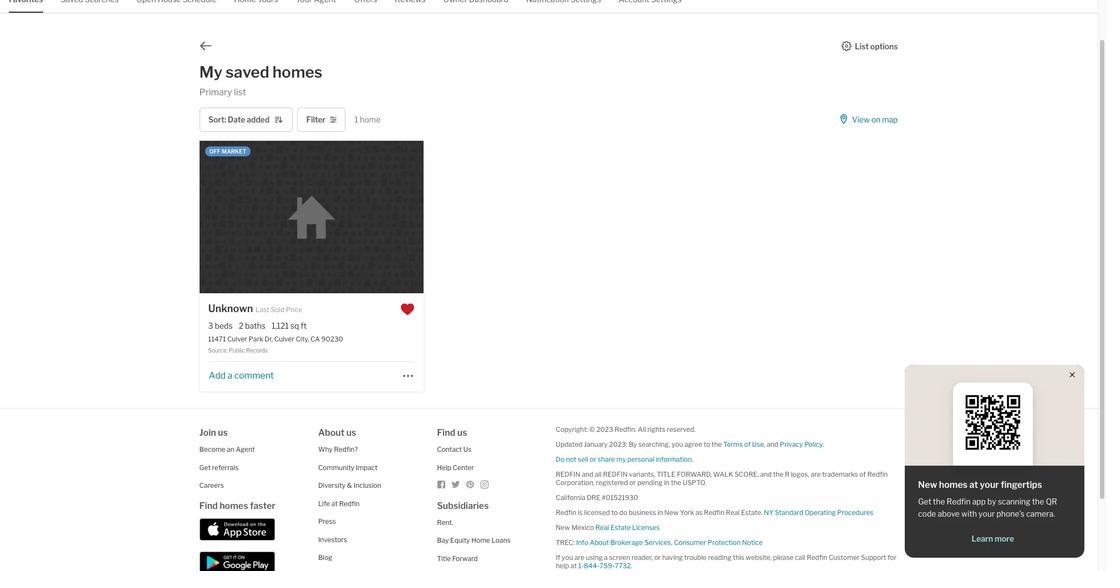 Task type: vqa. For each thing, say whether or not it's contained in the screenshot.
'Premier' on the top right
no



Task type: describe. For each thing, give the bounding box(es) containing it.
updated january 2023: by searching, you agree to the terms of use , and privacy policy .
[[556, 440, 824, 449]]

california
[[556, 494, 585, 502]]

help center
[[437, 463, 474, 472]]

above
[[938, 509, 960, 518]]

why redfin? button
[[318, 445, 358, 454]]

if you are using a screen reader, or having trouble reading this website, please call redfin customer support for help at
[[556, 553, 897, 570]]

terms
[[723, 440, 743, 449]]

referrals
[[212, 463, 238, 472]]

last
[[256, 306, 269, 314]]

use
[[752, 440, 764, 449]]

not
[[566, 455, 577, 464]]

favorite button image
[[400, 302, 415, 317]]

and left all
[[582, 470, 593, 479]]

investors
[[318, 535, 347, 544]]

on
[[871, 115, 881, 124]]

at inside the if you are using a screen reader, or having trouble reading this website, please call redfin customer support for help at
[[571, 562, 577, 570]]

york
[[680, 509, 694, 517]]

community impact
[[318, 463, 378, 472]]

2 vertical spatial .
[[631, 562, 632, 570]]

your inside get the redfin app by scanning the qr code above with your phone's camera.
[[979, 509, 995, 518]]

customer
[[829, 553, 860, 562]]

0 vertical spatial to
[[704, 440, 710, 449]]

join
[[199, 428, 216, 438]]

us for find us
[[457, 428, 467, 438]]

logos,
[[791, 470, 809, 479]]

new for new mexico real estate licenses
[[556, 524, 570, 532]]

photo of 11471 culver park dr, culver city, ca 90230 image
[[199, 141, 424, 293]]

redfin left is
[[556, 509, 576, 517]]

0 vertical spatial about
[[318, 428, 345, 438]]

sort
[[208, 115, 224, 124]]

title forward
[[437, 554, 478, 563]]

homes for find homes faster
[[220, 501, 248, 511]]

2 culver from the left
[[274, 335, 294, 343]]

a inside the if you are using a screen reader, or having trouble reading this website, please call redfin customer support for help at
[[604, 553, 608, 562]]

dre
[[587, 494, 600, 502]]

all
[[595, 470, 602, 479]]

find for find homes faster
[[199, 501, 218, 511]]

share
[[598, 455, 615, 464]]

1
[[355, 115, 358, 124]]

favorite button checkbox
[[400, 302, 415, 317]]

0 vertical spatial of
[[744, 440, 751, 449]]

app install qr code image
[[962, 391, 1024, 454]]

title forward button
[[437, 554, 478, 563]]

are inside redfin and all redfin variants, title forward, walk score, and the r logos, are trademarks of redfin corporation, registered or pending in the uspto.
[[811, 470, 821, 479]]

2023:
[[609, 440, 627, 449]]

life at redfin button
[[318, 499, 360, 508]]

1 redfin from the left
[[556, 470, 580, 479]]

you inside the if you are using a screen reader, or having trouble reading this website, please call redfin customer support for help at
[[562, 553, 573, 562]]

of inside redfin and all redfin variants, title forward, walk score, and the r logos, are trademarks of redfin corporation, registered or pending in the uspto.
[[860, 470, 866, 479]]

1 vertical spatial to
[[611, 509, 618, 517]]

2
[[239, 321, 243, 331]]

forward,
[[677, 470, 712, 479]]

agent
[[236, 445, 255, 454]]

redfin pinterest image
[[466, 480, 475, 489]]

title
[[657, 470, 676, 479]]

copyright: © 2023 redfin. all rights reserved.
[[556, 425, 696, 434]]

homes for new homes at your fingertips
[[939, 480, 968, 490]]

using
[[586, 553, 603, 562]]

subsidiaries
[[437, 501, 489, 511]]

info about brokerage services link
[[576, 539, 671, 547]]

redfin inside redfin and all redfin variants, title forward, walk score, and the r logos, are trademarks of redfin corporation, registered or pending in the uspto.
[[867, 470, 888, 479]]

redfin?
[[334, 445, 358, 454]]

off market
[[209, 148, 246, 155]]

us for about us
[[346, 428, 356, 438]]

the up above
[[933, 497, 945, 506]]

copyright:
[[556, 425, 588, 434]]

this
[[733, 553, 745, 562]]

loans
[[492, 536, 511, 545]]

by
[[629, 440, 637, 449]]

my
[[616, 455, 626, 464]]

the left uspto.
[[671, 479, 681, 487]]

off
[[209, 148, 221, 155]]

records
[[246, 347, 268, 354]]

us for join us
[[218, 428, 228, 438]]

©
[[589, 425, 595, 434]]

corporation,
[[556, 479, 595, 487]]

contact
[[437, 445, 462, 454]]

real estate licenses link
[[596, 524, 660, 532]]

for
[[888, 553, 897, 562]]

redfin facebook image
[[437, 480, 446, 489]]

rights
[[647, 425, 665, 434]]

last sold price
[[256, 306, 302, 314]]

in inside redfin and all redfin variants, title forward, walk score, and the r logos, are trademarks of redfin corporation, registered or pending in the uspto.
[[664, 479, 670, 487]]

redfin is licensed to do business in new york as redfin real estate. ny standard operating procedures
[[556, 509, 873, 517]]

procedures
[[837, 509, 873, 517]]

all
[[638, 425, 646, 434]]

rent. button
[[437, 518, 453, 527]]

0 vertical spatial your
[[980, 480, 999, 490]]

redfin inside the if you are using a screen reader, or having trouble reading this website, please call redfin customer support for help at
[[807, 553, 827, 562]]

dr,
[[265, 335, 273, 343]]

do
[[556, 455, 565, 464]]

with
[[961, 509, 977, 518]]

sq
[[290, 321, 299, 331]]

about us
[[318, 428, 356, 438]]

an
[[227, 445, 234, 454]]

info
[[576, 539, 588, 547]]

as
[[696, 509, 703, 517]]

844-
[[584, 562, 600, 570]]

contact us
[[437, 445, 472, 454]]

brokerage
[[610, 539, 643, 547]]

home
[[471, 536, 490, 545]]

get the redfin app by scanning the qr code above with your phone's camera.
[[918, 497, 1057, 518]]

policy
[[805, 440, 823, 449]]

0 vertical spatial real
[[726, 509, 740, 517]]

or inside redfin and all redfin variants, title forward, walk score, and the r logos, are trademarks of redfin corporation, registered or pending in the uspto.
[[630, 479, 636, 487]]

get for get referrals
[[199, 463, 211, 472]]

trec:
[[556, 539, 575, 547]]

variants,
[[629, 470, 655, 479]]

1 vertical spatial about
[[590, 539, 609, 547]]

or inside the if you are using a screen reader, or having trouble reading this website, please call redfin customer support for help at
[[654, 553, 661, 562]]

source:
[[208, 347, 228, 354]]

1 vertical spatial new
[[664, 509, 679, 517]]

get for get the redfin app by scanning the qr code above with your phone's camera.
[[918, 497, 931, 506]]

ca
[[311, 335, 320, 343]]

3
[[208, 321, 213, 331]]

homes inside my saved homes primary list
[[273, 63, 322, 82]]

my
[[199, 63, 223, 82]]

redfin twitter image
[[451, 480, 460, 489]]

learn more link
[[918, 533, 1068, 544]]

:
[[224, 115, 226, 124]]

baths
[[245, 321, 266, 331]]

redfin down '&'
[[339, 499, 360, 508]]

list
[[234, 87, 246, 98]]



Task type: locate. For each thing, give the bounding box(es) containing it.
. down agree
[[692, 455, 693, 464]]

redfin down my
[[603, 470, 628, 479]]

pending
[[638, 479, 663, 487]]

2 horizontal spatial us
[[457, 428, 467, 438]]

0 horizontal spatial you
[[562, 553, 573, 562]]

1 horizontal spatial about
[[590, 539, 609, 547]]

0 vertical spatial in
[[664, 479, 670, 487]]

1 horizontal spatial you
[[672, 440, 683, 449]]

at left 1-
[[571, 562, 577, 570]]

0 vertical spatial ,
[[764, 440, 766, 449]]

redfin right call
[[807, 553, 827, 562]]

2 us from the left
[[346, 428, 356, 438]]

blog button
[[318, 553, 332, 562]]

to right agree
[[704, 440, 710, 449]]

2 vertical spatial at
[[571, 562, 577, 570]]

diversity
[[318, 481, 346, 490]]

a right using
[[604, 553, 608, 562]]

public
[[229, 347, 245, 354]]

new up the code
[[918, 480, 937, 490]]

2 horizontal spatial .
[[823, 440, 824, 449]]

you right "if"
[[562, 553, 573, 562]]

in right the business
[[658, 509, 663, 517]]

you up information
[[672, 440, 683, 449]]

2 vertical spatial homes
[[220, 501, 248, 511]]

2 horizontal spatial homes
[[939, 480, 968, 490]]

. right the screen
[[631, 562, 632, 570]]

is
[[578, 509, 583, 517]]

redfin
[[867, 470, 888, 479], [947, 497, 971, 506], [339, 499, 360, 508], [556, 509, 576, 517], [704, 509, 725, 517], [807, 553, 827, 562]]

2 vertical spatial new
[[556, 524, 570, 532]]

investors button
[[318, 535, 347, 544]]

1,121 sq ft
[[272, 321, 307, 331]]

0 vertical spatial find
[[437, 428, 455, 438]]

list
[[855, 41, 869, 51]]

services
[[644, 539, 671, 547]]

culver down 1,121
[[274, 335, 294, 343]]

, left privacy
[[764, 440, 766, 449]]

1 horizontal spatial get
[[918, 497, 931, 506]]

1 horizontal spatial .
[[692, 455, 693, 464]]

if
[[556, 553, 560, 562]]

get referrals button
[[199, 463, 238, 472]]

download the redfin app on the apple app store image
[[199, 518, 275, 540]]

1,121
[[272, 321, 289, 331]]

are left using
[[575, 553, 585, 562]]

join us
[[199, 428, 228, 438]]

0 vertical spatial homes
[[273, 63, 322, 82]]

ny
[[764, 509, 774, 517]]

at right life
[[331, 499, 338, 508]]

are right logos,
[[811, 470, 821, 479]]

redfin right "as"
[[704, 509, 725, 517]]

0 horizontal spatial a
[[228, 370, 232, 381]]

find up contact at the left of page
[[437, 428, 455, 438]]

2 redfin from the left
[[603, 470, 628, 479]]

your
[[980, 480, 999, 490], [979, 509, 995, 518]]

scanning
[[998, 497, 1031, 506]]

get inside get the redfin app by scanning the qr code above with your phone's camera.
[[918, 497, 931, 506]]

0 horizontal spatial culver
[[227, 335, 247, 343]]

1 horizontal spatial us
[[346, 428, 356, 438]]

are inside the if you are using a screen reader, or having trouble reading this website, please call redfin customer support for help at
[[575, 553, 585, 562]]

your up by
[[980, 480, 999, 490]]

to
[[704, 440, 710, 449], [611, 509, 618, 517]]

homes up "download the redfin app on the apple app store" image
[[220, 501, 248, 511]]

at up app
[[970, 480, 978, 490]]

a right add
[[228, 370, 232, 381]]

privacy
[[780, 440, 803, 449]]

1 culver from the left
[[227, 335, 247, 343]]

0 horizontal spatial .
[[631, 562, 632, 570]]

the left r
[[773, 470, 784, 479]]

1 vertical spatial are
[[575, 553, 585, 562]]

about up why
[[318, 428, 345, 438]]

1 horizontal spatial in
[[664, 479, 670, 487]]

beds
[[215, 321, 233, 331]]

about up using
[[590, 539, 609, 547]]

view on map
[[852, 115, 898, 124]]

0 horizontal spatial get
[[199, 463, 211, 472]]

forward
[[452, 554, 478, 563]]

trademarks
[[822, 470, 858, 479]]

new left york
[[664, 509, 679, 517]]

us right the join
[[218, 428, 228, 438]]

trouble
[[684, 553, 707, 562]]

press button
[[318, 517, 336, 526]]

or down services
[[654, 553, 661, 562]]

1 vertical spatial real
[[596, 524, 609, 532]]

0 horizontal spatial to
[[611, 509, 618, 517]]

1 horizontal spatial ,
[[764, 440, 766, 449]]

of right trademarks
[[860, 470, 866, 479]]

get up the code
[[918, 497, 931, 506]]

1 horizontal spatial culver
[[274, 335, 294, 343]]

0 horizontal spatial about
[[318, 428, 345, 438]]

of left "use"
[[744, 440, 751, 449]]

find down careers button
[[199, 501, 218, 511]]

1 horizontal spatial find
[[437, 428, 455, 438]]

life
[[318, 499, 330, 508]]

1 horizontal spatial redfin
[[603, 470, 628, 479]]

3 beds
[[208, 321, 233, 331]]

0 horizontal spatial us
[[218, 428, 228, 438]]

get
[[199, 463, 211, 472], [918, 497, 931, 506]]

city,
[[296, 335, 309, 343]]

licensed
[[584, 509, 610, 517]]

2 horizontal spatial at
[[970, 480, 978, 490]]

0 horizontal spatial of
[[744, 440, 751, 449]]

the left terms
[[712, 440, 722, 449]]

uspto.
[[683, 479, 706, 487]]

2 horizontal spatial or
[[654, 553, 661, 562]]

redfin right trademarks
[[867, 470, 888, 479]]

1 vertical spatial in
[[658, 509, 663, 517]]

download the redfin app from the google play store image
[[199, 552, 275, 571]]

0 vertical spatial or
[[590, 455, 596, 464]]

my saved homes primary list
[[199, 63, 322, 98]]

1 vertical spatial get
[[918, 497, 931, 506]]

redfin down not in the right of the page
[[556, 470, 580, 479]]

phone's
[[997, 509, 1025, 518]]

0 vertical spatial a
[[228, 370, 232, 381]]

0 vertical spatial you
[[672, 440, 683, 449]]

the up camera.
[[1032, 497, 1044, 506]]

camera.
[[1026, 509, 1055, 518]]

us up redfin?
[[346, 428, 356, 438]]

blog
[[318, 553, 332, 562]]

and right score,
[[760, 470, 772, 479]]

find for find us
[[437, 428, 455, 438]]

1 horizontal spatial to
[[704, 440, 710, 449]]

to left do on the bottom of page
[[611, 509, 618, 517]]

1 horizontal spatial new
[[664, 509, 679, 517]]

1 horizontal spatial a
[[604, 553, 608, 562]]

0 horizontal spatial find
[[199, 501, 218, 511]]

7732
[[615, 562, 631, 570]]

us up 'us'
[[457, 428, 467, 438]]

0 vertical spatial are
[[811, 470, 821, 479]]

759-
[[600, 562, 615, 570]]

0 vertical spatial get
[[199, 463, 211, 472]]

sort : date added
[[208, 115, 270, 124]]

redfin and all redfin variants, title forward, walk score, and the r logos, are trademarks of redfin corporation, registered or pending in the uspto.
[[556, 470, 888, 487]]

0 horizontal spatial at
[[331, 499, 338, 508]]

1 vertical spatial of
[[860, 470, 866, 479]]

code
[[918, 509, 936, 518]]

0 horizontal spatial or
[[590, 455, 596, 464]]

2 vertical spatial or
[[654, 553, 661, 562]]

operating
[[805, 509, 836, 517]]

consumer protection notice link
[[674, 539, 763, 547]]

1 vertical spatial .
[[692, 455, 693, 464]]

redfin instagram image
[[480, 480, 489, 489]]

1 vertical spatial ,
[[671, 539, 673, 547]]

faster
[[250, 501, 275, 511]]

. right privacy
[[823, 440, 824, 449]]

inclusion
[[354, 481, 381, 490]]

find us
[[437, 428, 467, 438]]

in right pending
[[664, 479, 670, 487]]

added
[[247, 115, 270, 124]]

date
[[228, 115, 245, 124]]

list options
[[855, 41, 898, 51]]

#01521930
[[602, 494, 638, 502]]

3 us from the left
[[457, 428, 467, 438]]

1 vertical spatial a
[[604, 553, 608, 562]]

1 vertical spatial your
[[979, 509, 995, 518]]

culver up public
[[227, 335, 247, 343]]

1 horizontal spatial or
[[630, 479, 636, 487]]

culver
[[227, 335, 247, 343], [274, 335, 294, 343]]

or left pending
[[630, 479, 636, 487]]

us
[[218, 428, 228, 438], [346, 428, 356, 438], [457, 428, 467, 438]]

center
[[453, 463, 474, 472]]

community
[[318, 463, 354, 472]]

your down by
[[979, 509, 995, 518]]

11471 culver park dr, culver city, ca 90230 source: public records
[[208, 335, 343, 354]]

.
[[823, 440, 824, 449], [692, 455, 693, 464], [631, 562, 632, 570]]

0 horizontal spatial in
[[658, 509, 663, 517]]

0 horizontal spatial are
[[575, 553, 585, 562]]

become an agent
[[199, 445, 255, 454]]

1 us from the left
[[218, 428, 228, 438]]

us
[[463, 445, 472, 454]]

real down 'licensed'
[[596, 524, 609, 532]]

sold
[[271, 306, 285, 314]]

1-
[[578, 562, 584, 570]]

market
[[222, 148, 246, 155]]

homes right saved
[[273, 63, 322, 82]]

title
[[437, 554, 451, 563]]

help
[[556, 562, 569, 570]]

app
[[972, 497, 986, 506]]

1 vertical spatial find
[[199, 501, 218, 511]]

0 horizontal spatial ,
[[671, 539, 673, 547]]

1 horizontal spatial at
[[571, 562, 577, 570]]

new up trec:
[[556, 524, 570, 532]]

,
[[764, 440, 766, 449], [671, 539, 673, 547]]

bay equity home loans
[[437, 536, 511, 545]]

0 vertical spatial at
[[970, 480, 978, 490]]

real
[[726, 509, 740, 517], [596, 524, 609, 532]]

more
[[995, 534, 1014, 543]]

0 vertical spatial .
[[823, 440, 824, 449]]

saved
[[226, 63, 269, 82]]

new for new homes at your fingertips
[[918, 480, 937, 490]]

become
[[199, 445, 225, 454]]

1 vertical spatial or
[[630, 479, 636, 487]]

2 horizontal spatial new
[[918, 480, 937, 490]]

park
[[249, 335, 263, 343]]

filter button
[[297, 108, 346, 132]]

bay equity home loans button
[[437, 536, 511, 545]]

0 horizontal spatial homes
[[220, 501, 248, 511]]

redfin up above
[[947, 497, 971, 506]]

1 horizontal spatial are
[[811, 470, 821, 479]]

real left "estate."
[[726, 509, 740, 517]]

1 horizontal spatial homes
[[273, 63, 322, 82]]

ft
[[301, 321, 307, 331]]

registered
[[596, 479, 628, 487]]

homes up above
[[939, 480, 968, 490]]

get referrals
[[199, 463, 238, 472]]

of
[[744, 440, 751, 449], [860, 470, 866, 479]]

and right "use"
[[767, 440, 779, 449]]

or right 'sell'
[[590, 455, 596, 464]]

filter
[[306, 115, 326, 124]]

0 horizontal spatial redfin
[[556, 470, 580, 479]]

help
[[437, 463, 451, 472]]

life at redfin
[[318, 499, 360, 508]]

1 horizontal spatial of
[[860, 470, 866, 479]]

, up 'having' in the right of the page
[[671, 539, 673, 547]]

redfin inside get the redfin app by scanning the qr code above with your phone's camera.
[[947, 497, 971, 506]]

0 horizontal spatial real
[[596, 524, 609, 532]]

1 vertical spatial homes
[[939, 480, 968, 490]]

get up careers button
[[199, 463, 211, 472]]

0 horizontal spatial new
[[556, 524, 570, 532]]

please
[[773, 553, 794, 562]]

1 horizontal spatial real
[[726, 509, 740, 517]]

qr
[[1046, 497, 1057, 506]]

do not sell or share my personal information link
[[556, 455, 692, 464]]

1 vertical spatial at
[[331, 499, 338, 508]]

0 vertical spatial new
[[918, 480, 937, 490]]

1 vertical spatial you
[[562, 553, 573, 562]]

learn
[[972, 534, 993, 543]]



